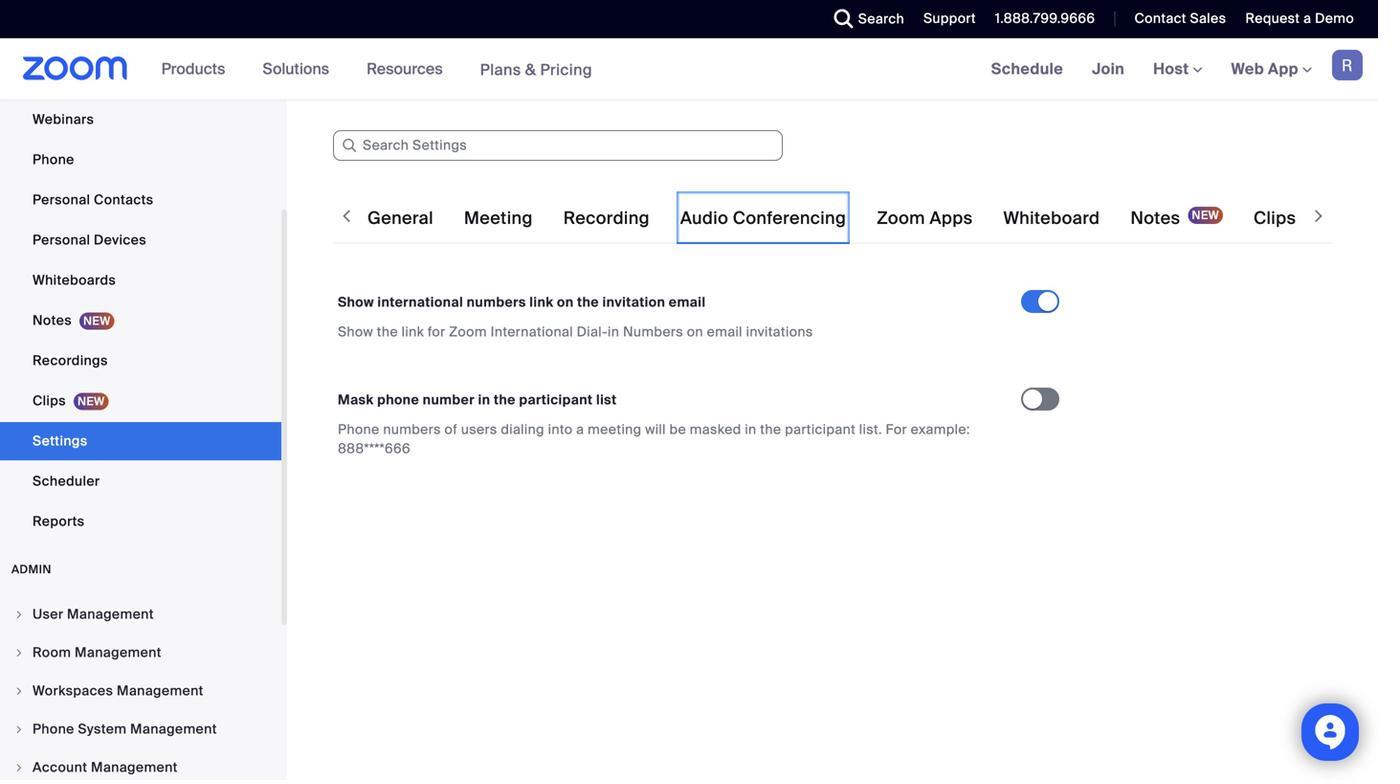 Task type: locate. For each thing, give the bounding box(es) containing it.
admin menu menu
[[0, 596, 281, 780]]

zoom
[[877, 207, 925, 229], [449, 323, 487, 341]]

3 right image from the top
[[13, 724, 25, 735]]

whiteboards
[[33, 271, 116, 289]]

right image inside the phone system management menu item
[[13, 724, 25, 735]]

right image left room
[[13, 647, 25, 658]]

search button
[[820, 0, 909, 38]]

1 horizontal spatial link
[[530, 293, 554, 311]]

participant inside the phone numbers of users dialing into a meeting will be masked in the participant list. for example: 888****666
[[785, 421, 856, 438]]

contact sales
[[1135, 10, 1226, 27]]

0 horizontal spatial numbers
[[383, 421, 441, 438]]

2 horizontal spatial in
[[745, 421, 757, 438]]

in right the "masked"
[[745, 421, 757, 438]]

participant up into
[[519, 391, 593, 409]]

workspaces management menu item
[[0, 673, 281, 709]]

email left the "invitations"
[[707, 323, 743, 341]]

1 horizontal spatial in
[[608, 323, 619, 341]]

0 vertical spatial phone
[[33, 151, 74, 168]]

management for room management
[[75, 644, 162, 661]]

1 vertical spatial notes
[[33, 312, 72, 329]]

1 vertical spatial zoom
[[449, 323, 487, 341]]

0 horizontal spatial email
[[669, 293, 706, 311]]

1 vertical spatial phone
[[338, 421, 380, 438]]

0 vertical spatial in
[[608, 323, 619, 341]]

the right the "masked"
[[760, 421, 781, 438]]

management inside workspaces management menu item
[[117, 682, 204, 700]]

the up dialing
[[494, 391, 516, 409]]

dialing
[[501, 421, 544, 438]]

1 vertical spatial a
[[576, 421, 584, 438]]

side navigation navigation
[[0, 0, 287, 780]]

phone up account
[[33, 720, 74, 738]]

0 vertical spatial right image
[[13, 609, 25, 620]]

plans & pricing link
[[480, 60, 592, 80], [480, 60, 592, 80]]

the
[[577, 293, 599, 311], [377, 323, 398, 341], [494, 391, 516, 409], [760, 421, 781, 438]]

webinars
[[33, 111, 94, 128]]

participant
[[519, 391, 593, 409], [785, 421, 856, 438]]

right image for phone system management
[[13, 724, 25, 735]]

0 vertical spatial email
[[669, 293, 706, 311]]

0 vertical spatial zoom
[[877, 207, 925, 229]]

join link
[[1078, 38, 1139, 100]]

2 vertical spatial phone
[[33, 720, 74, 738]]

numbers
[[623, 323, 683, 341]]

1 horizontal spatial zoom
[[877, 207, 925, 229]]

right image inside user management 'menu item'
[[13, 609, 25, 620]]

right image for room management
[[13, 647, 25, 658]]

on up "show the link for zoom international dial-in numbers on email invitations" at the top of page
[[557, 293, 574, 311]]

management inside the phone system management menu item
[[130, 720, 217, 738]]

contact sales link
[[1120, 0, 1231, 38], [1135, 10, 1226, 27]]

banner containing products
[[0, 38, 1378, 101]]

room management
[[33, 644, 162, 661]]

web
[[1231, 59, 1264, 79]]

meeting
[[464, 207, 533, 229]]

phone down webinars
[[33, 151, 74, 168]]

mask
[[338, 391, 374, 409]]

show
[[338, 293, 374, 311], [338, 323, 373, 341]]

a inside the phone numbers of users dialing into a meeting will be masked in the participant list. for example: 888****666
[[576, 421, 584, 438]]

1 horizontal spatial on
[[687, 323, 703, 341]]

personal
[[33, 191, 90, 209], [33, 231, 90, 249]]

right image inside account management menu item
[[13, 762, 25, 773]]

1 horizontal spatial notes
[[1131, 207, 1180, 229]]

settings
[[33, 432, 88, 450]]

2 vertical spatial right image
[[13, 724, 25, 735]]

schedule link
[[977, 38, 1078, 100]]

0 vertical spatial personal
[[33, 191, 90, 209]]

0 horizontal spatial clips
[[33, 392, 66, 410]]

1 vertical spatial show
[[338, 323, 373, 341]]

right image inside workspaces management menu item
[[13, 685, 25, 697]]

webinars link
[[0, 100, 281, 139]]

zoom left apps
[[877, 207, 925, 229]]

1 horizontal spatial a
[[1304, 10, 1312, 27]]

1 vertical spatial link
[[402, 323, 424, 341]]

2 vertical spatial in
[[745, 421, 757, 438]]

0 vertical spatial notes
[[1131, 207, 1180, 229]]

2 right image from the top
[[13, 685, 25, 697]]

0 vertical spatial numbers
[[467, 293, 526, 311]]

1 vertical spatial email
[[707, 323, 743, 341]]

right image
[[13, 647, 25, 658], [13, 685, 25, 697], [13, 724, 25, 735]]

product information navigation
[[147, 38, 607, 101]]

management inside account management menu item
[[91, 758, 178, 776]]

contacts
[[94, 191, 154, 209]]

email
[[669, 293, 706, 311], [707, 323, 743, 341]]

0 horizontal spatial notes
[[33, 312, 72, 329]]

phone link
[[0, 141, 281, 179]]

phone
[[377, 391, 419, 409]]

the down international
[[377, 323, 398, 341]]

devices
[[94, 231, 146, 249]]

0 vertical spatial a
[[1304, 10, 1312, 27]]

schedule
[[991, 59, 1063, 79]]

1 personal from the top
[[33, 191, 90, 209]]

clips inside tabs of my account settings page tab list
[[1254, 207, 1296, 229]]

web app button
[[1231, 59, 1312, 79]]

right image left system
[[13, 724, 25, 735]]

1 vertical spatial in
[[478, 391, 490, 409]]

numbers up international
[[467, 293, 526, 311]]

management inside user management 'menu item'
[[67, 605, 154, 623]]

in down invitation
[[608, 323, 619, 341]]

2 show from the top
[[338, 323, 373, 341]]

management up account management menu item
[[130, 720, 217, 738]]

on
[[557, 293, 574, 311], [687, 323, 703, 341]]

sales
[[1190, 10, 1226, 27]]

support link
[[909, 0, 981, 38], [924, 10, 976, 27]]

participant left "list."
[[785, 421, 856, 438]]

right image inside room management menu item
[[13, 647, 25, 658]]

for
[[428, 323, 445, 341]]

management down room management menu item
[[117, 682, 204, 700]]

personal for personal devices
[[33, 231, 90, 249]]

audio
[[680, 207, 728, 229]]

admin
[[11, 562, 51, 577]]

2 right image from the top
[[13, 762, 25, 773]]

0 vertical spatial clips
[[1254, 207, 1296, 229]]

meetings navigation
[[977, 38, 1378, 101]]

request
[[1245, 10, 1300, 27]]

clips up settings on the left of the page
[[33, 392, 66, 410]]

reports link
[[0, 502, 281, 541]]

1 vertical spatial on
[[687, 323, 703, 341]]

personal up whiteboards
[[33, 231, 90, 249]]

management
[[67, 605, 154, 623], [75, 644, 162, 661], [117, 682, 204, 700], [130, 720, 217, 738], [91, 758, 178, 776]]

zoom apps
[[877, 207, 973, 229]]

1 vertical spatial right image
[[13, 762, 25, 773]]

in up the users
[[478, 391, 490, 409]]

clips left the scroll right image
[[1254, 207, 1296, 229]]

0 vertical spatial right image
[[13, 647, 25, 658]]

link
[[530, 293, 554, 311], [402, 323, 424, 341]]

right image
[[13, 609, 25, 620], [13, 762, 25, 773]]

1 vertical spatial clips
[[33, 392, 66, 410]]

recordings link
[[0, 342, 281, 380]]

a left demo
[[1304, 10, 1312, 27]]

phone inside personal menu menu
[[33, 151, 74, 168]]

1 vertical spatial numbers
[[383, 421, 441, 438]]

0 horizontal spatial in
[[478, 391, 490, 409]]

numbers
[[467, 293, 526, 311], [383, 421, 441, 438]]

scheduler link
[[0, 462, 281, 501]]

list
[[596, 391, 617, 409]]

notes
[[1131, 207, 1180, 229], [33, 312, 72, 329]]

show up mask
[[338, 323, 373, 341]]

apps
[[930, 207, 973, 229]]

recordings
[[33, 352, 108, 369]]

link up international
[[530, 293, 554, 311]]

app
[[1268, 59, 1299, 79]]

personal contacts
[[33, 191, 154, 209]]

pricing
[[540, 60, 592, 80]]

0 vertical spatial on
[[557, 293, 574, 311]]

profile picture image
[[1332, 50, 1363, 80]]

settings link
[[0, 422, 281, 460]]

0 vertical spatial link
[[530, 293, 554, 311]]

users
[[461, 421, 497, 438]]

notes inside personal menu menu
[[33, 312, 72, 329]]

list.
[[859, 421, 882, 438]]

management up room management at left bottom
[[67, 605, 154, 623]]

right image left user
[[13, 609, 25, 620]]

personal up personal devices
[[33, 191, 90, 209]]

notes link
[[0, 301, 281, 340]]

phone inside the phone numbers of users dialing into a meeting will be masked in the participant list. for example: 888****666
[[338, 421, 380, 438]]

in
[[608, 323, 619, 341], [478, 391, 490, 409], [745, 421, 757, 438]]

show the link for zoom international dial-in numbers on email invitations
[[338, 323, 813, 341]]

1 horizontal spatial participant
[[785, 421, 856, 438]]

1 vertical spatial participant
[[785, 421, 856, 438]]

banner
[[0, 38, 1378, 101]]

contact
[[1135, 10, 1187, 27]]

phone up 888****666
[[338, 421, 380, 438]]

link left for
[[402, 323, 424, 341]]

phone for phone system management
[[33, 720, 74, 738]]

account management menu item
[[0, 749, 281, 780]]

1 vertical spatial personal
[[33, 231, 90, 249]]

1 vertical spatial right image
[[13, 685, 25, 697]]

reports
[[33, 513, 85, 530]]

scheduler
[[33, 472, 100, 490]]

management up workspaces management
[[75, 644, 162, 661]]

host
[[1153, 59, 1193, 79]]

right image for workspaces management
[[13, 685, 25, 697]]

personal devices
[[33, 231, 146, 249]]

1 horizontal spatial clips
[[1254, 207, 1296, 229]]

email up numbers
[[669, 293, 706, 311]]

1.888.799.9666 button
[[981, 0, 1100, 38], [995, 10, 1095, 27]]

on right numbers
[[687, 323, 703, 341]]

a right into
[[576, 421, 584, 438]]

0 horizontal spatial link
[[402, 323, 424, 341]]

0 horizontal spatial a
[[576, 421, 584, 438]]

1 right image from the top
[[13, 647, 25, 658]]

1 horizontal spatial numbers
[[467, 293, 526, 311]]

zoom right for
[[449, 323, 487, 341]]

zoom inside tabs of my account settings page tab list
[[877, 207, 925, 229]]

1 horizontal spatial email
[[707, 323, 743, 341]]

2 personal from the top
[[33, 231, 90, 249]]

management down the phone system management menu item
[[91, 758, 178, 776]]

phone for phone numbers of users dialing into a meeting will be masked in the participant list. for example: 888****666
[[338, 421, 380, 438]]

right image left workspaces
[[13, 685, 25, 697]]

1 right image from the top
[[13, 609, 25, 620]]

the inside the phone numbers of users dialing into a meeting will be masked in the participant list. for example: 888****666
[[760, 421, 781, 438]]

show left international
[[338, 293, 374, 311]]

phone inside menu item
[[33, 720, 74, 738]]

search
[[858, 10, 904, 28]]

1 show from the top
[[338, 293, 374, 311]]

show for show international numbers link on the invitation email
[[338, 293, 374, 311]]

will
[[645, 421, 666, 438]]

0 horizontal spatial participant
[[519, 391, 593, 409]]

Search Settings text field
[[333, 130, 783, 161]]

management for user management
[[67, 605, 154, 623]]

account management
[[33, 758, 178, 776]]

right image left account
[[13, 762, 25, 773]]

in inside the phone numbers of users dialing into a meeting will be masked in the participant list. for example: 888****666
[[745, 421, 757, 438]]

0 vertical spatial show
[[338, 293, 374, 311]]

numbers down phone
[[383, 421, 441, 438]]

management inside room management menu item
[[75, 644, 162, 661]]

workspaces management
[[33, 682, 204, 700]]

whiteboard
[[1003, 207, 1100, 229]]



Task type: describe. For each thing, give the bounding box(es) containing it.
be
[[670, 421, 686, 438]]

personal devices link
[[0, 221, 281, 259]]

management for workspaces management
[[117, 682, 204, 700]]

invitations
[[746, 323, 813, 341]]

1.888.799.9666
[[995, 10, 1095, 27]]

resources button
[[367, 38, 451, 100]]

international
[[491, 323, 573, 341]]

personal for personal contacts
[[33, 191, 90, 209]]

room management menu item
[[0, 635, 281, 671]]

mask phone number in the participant list
[[338, 391, 617, 409]]

solutions button
[[263, 38, 338, 100]]

demo
[[1315, 10, 1354, 27]]

request a demo
[[1245, 10, 1354, 27]]

host button
[[1153, 59, 1203, 79]]

personal contacts link
[[0, 181, 281, 219]]

&
[[525, 60, 536, 80]]

personal menu menu
[[0, 0, 281, 543]]

system
[[78, 720, 127, 738]]

clips link
[[0, 382, 281, 420]]

support
[[924, 10, 976, 27]]

example:
[[911, 421, 970, 438]]

the up dial-
[[577, 293, 599, 311]]

management for account management
[[91, 758, 178, 776]]

0 horizontal spatial zoom
[[449, 323, 487, 341]]

phone system management
[[33, 720, 217, 738]]

888****666
[[338, 440, 411, 457]]

products button
[[161, 38, 234, 100]]

number
[[423, 391, 475, 409]]

clips inside clips link
[[33, 392, 66, 410]]

products
[[161, 59, 225, 79]]

room
[[33, 644, 71, 661]]

of
[[445, 421, 458, 438]]

phone for phone
[[33, 151, 74, 168]]

for
[[886, 421, 907, 438]]

workspaces
[[33, 682, 113, 700]]

tabs of my account settings page tab list
[[364, 191, 1343, 245]]

whiteboards link
[[0, 261, 281, 300]]

scroll right image
[[1309, 207, 1328, 226]]

user
[[33, 605, 64, 623]]

invitation
[[602, 293, 665, 311]]

1.888.799.9666 button up schedule
[[981, 0, 1100, 38]]

general
[[368, 207, 433, 229]]

0 vertical spatial participant
[[519, 391, 593, 409]]

right image for account management
[[13, 762, 25, 773]]

plans
[[480, 60, 521, 80]]

conferencing
[[733, 207, 846, 229]]

notes inside tabs of my account settings page tab list
[[1131, 207, 1180, 229]]

numbers inside the phone numbers of users dialing into a meeting will be masked in the participant list. for example: 888****666
[[383, 421, 441, 438]]

zoom logo image
[[23, 56, 128, 80]]

meeting
[[588, 421, 642, 438]]

account
[[33, 758, 87, 776]]

audio conferencing
[[680, 207, 846, 229]]

scroll left image
[[337, 207, 356, 226]]

solutions
[[263, 59, 329, 79]]

user management
[[33, 605, 154, 623]]

phone numbers of users dialing into a meeting will be masked in the participant list. for example: 888****666
[[338, 421, 970, 457]]

recording
[[563, 207, 650, 229]]

right image for user management
[[13, 609, 25, 620]]

show for show the link for zoom international dial-in numbers on email invitations
[[338, 323, 373, 341]]

0 horizontal spatial on
[[557, 293, 574, 311]]

1.888.799.9666 button up schedule link
[[995, 10, 1095, 27]]

plans & pricing
[[480, 60, 592, 80]]

into
[[548, 421, 573, 438]]

international
[[377, 293, 463, 311]]

dial-
[[577, 323, 608, 341]]

phone system management menu item
[[0, 711, 281, 747]]

user management menu item
[[0, 596, 281, 633]]

web app
[[1231, 59, 1299, 79]]

masked
[[690, 421, 741, 438]]

resources
[[367, 59, 443, 79]]

join
[[1092, 59, 1125, 79]]

show international numbers link on the invitation email
[[338, 293, 706, 311]]



Task type: vqa. For each thing, say whether or not it's contained in the screenshot.
a
yes



